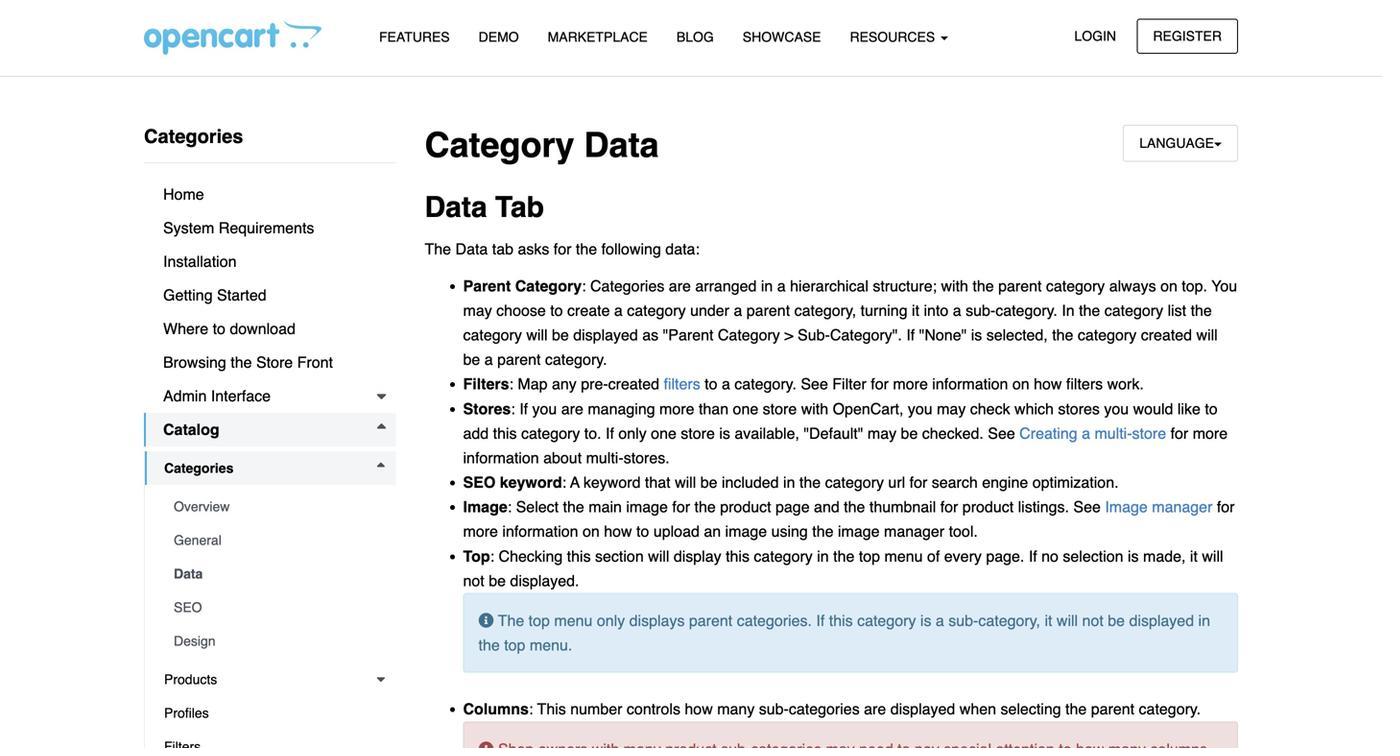 Task type: locate. For each thing, give the bounding box(es) containing it.
1 vertical spatial how
[[604, 523, 632, 540]]

information inside for more information about multi-stores.
[[463, 449, 539, 467]]

0 horizontal spatial store
[[681, 424, 715, 442]]

how up which
[[1034, 375, 1063, 393]]

1 horizontal spatial how
[[685, 700, 713, 718]]

you down work.
[[1105, 400, 1130, 418]]

category".
[[831, 326, 903, 344]]

browsing
[[163, 353, 226, 371]]

tab
[[495, 191, 545, 224]]

image
[[627, 498, 668, 516], [726, 523, 767, 540], [838, 523, 880, 540]]

information for : select the main image for the product page and the thumbnail for product listings. see
[[503, 523, 579, 540]]

you
[[533, 400, 557, 418], [908, 400, 933, 418], [1105, 400, 1130, 418]]

category up image : select the main image for the product page and the thumbnail for product listings. see image manager at the bottom of page
[[826, 474, 884, 491]]

to inside : categories are arranged in a hierarchical structure; with the parent category always on top. you may choose to create a category under a parent category, turning it into a sub-category. in the category list the category will be displayed as "parent category > sub-category". if "none" is selected, the category created will be a parent category.
[[551, 301, 563, 319]]

stores
[[463, 400, 511, 418]]

resources
[[850, 29, 939, 45]]

only inside the top menu only displays parent categories. if this category is a sub-category, it will not be displayed in the top menu.
[[597, 612, 625, 630]]

1 vertical spatial see
[[988, 424, 1016, 442]]

1 vertical spatial category,
[[979, 612, 1041, 630]]

sub- up selected, on the right
[[966, 301, 996, 319]]

data:
[[666, 240, 700, 258]]

product
[[720, 498, 772, 516], [963, 498, 1014, 516]]

may inside : categories are arranged in a hierarchical structure; with the parent category always on top. you may choose to create a category under a parent category, turning it into a sub-category. in the category list the category will be displayed as "parent category > sub-category". if "none" is selected, the category created will be a parent category.
[[463, 301, 492, 319]]

if left no
[[1029, 547, 1038, 565]]

more
[[894, 375, 929, 393], [660, 400, 695, 418], [1193, 424, 1228, 442], [463, 523, 498, 540]]

the down and
[[813, 523, 834, 540]]

browsing the store front link
[[144, 346, 396, 379]]

be inside ": if you are managing more than one store with opencart, you may check which stores you would like to add this category to. if only one store is available, "default" may be checked. see"
[[901, 424, 918, 442]]

filters
[[664, 375, 701, 393], [1067, 375, 1104, 393]]

2 vertical spatial it
[[1045, 612, 1053, 630]]

is down than
[[720, 424, 731, 442]]

for inside for more information about multi-stores.
[[1171, 424, 1189, 442]]

the for top
[[498, 612, 525, 630]]

download
[[230, 320, 296, 338]]

1 horizontal spatial see
[[988, 424, 1016, 442]]

for more information about multi-stores.
[[463, 424, 1228, 467]]

1 vertical spatial displayed
[[1130, 612, 1195, 630]]

this inside ": if you are managing more than one store with opencart, you may check which stores you would like to add this category to. if only one store is available, "default" may be checked. see"
[[493, 424, 517, 442]]

top down for more information on how to upload an image using the image manager tool.
[[859, 547, 881, 565]]

manager inside for more information on how to upload an image using the image manager tool.
[[885, 523, 945, 540]]

if inside the top menu only displays parent categories. if this category is a sub-category, it will not be displayed in the top menu.
[[817, 612, 825, 630]]

columns : this number controls how many sub-categories are displayed when selecting the parent category.
[[463, 700, 1202, 718]]

created down list
[[1142, 326, 1193, 344]]

store
[[763, 400, 797, 418], [681, 424, 715, 442], [1133, 424, 1167, 442]]

a up filters in the left of the page
[[485, 351, 493, 368]]

1 keyword from the left
[[500, 474, 562, 491]]

category, down page.
[[979, 612, 1041, 630]]

for inside for more information on how to upload an image using the image manager tool.
[[1218, 498, 1236, 516]]

seo for seo
[[174, 600, 202, 615]]

if right to.
[[606, 424, 615, 442]]

0 horizontal spatial created
[[609, 375, 660, 393]]

with inside : categories are arranged in a hierarchical structure; with the parent category always on top. you may choose to create a category under a parent category, turning it into a sub-category. in the category list the category will be displayed as "parent category > sub-category". if "none" is selected, the category created will be a parent category.
[[942, 277, 969, 295]]

multi- down to.
[[586, 449, 624, 467]]

the down for more information on how to upload an image using the image manager tool.
[[834, 547, 855, 565]]

1 vertical spatial the
[[498, 612, 525, 630]]

be left checked.
[[901, 424, 918, 442]]

0 vertical spatial not
[[463, 572, 485, 590]]

image : select the main image for the product page and the thumbnail for product listings. see image manager
[[463, 498, 1213, 516]]

image down image : select the main image for the product page and the thumbnail for product listings. see image manager at the bottom of page
[[838, 523, 880, 540]]

0 vertical spatial category,
[[795, 301, 857, 319]]

sub- down the 'every'
[[949, 612, 979, 630]]

general
[[174, 533, 222, 548]]

1 horizontal spatial category,
[[979, 612, 1041, 630]]

upload
[[654, 523, 700, 540]]

1 vertical spatial top
[[529, 612, 550, 630]]

how left many
[[685, 700, 713, 718]]

categories inside : categories are arranged in a hierarchical structure; with the parent category always on top. you may choose to create a category under a parent category, turning it into a sub-category. in the category list the category will be displayed as "parent category > sub-category". if "none" is selected, the category created will be a parent category.
[[591, 277, 665, 295]]

category, inside : categories are arranged in a hierarchical structure; with the parent category always on top. you may choose to create a category under a parent category, turning it into a sub-category. in the category list the category will be displayed as "parent category > sub-category". if "none" is selected, the category created will be a parent category.
[[795, 301, 857, 319]]

checked.
[[923, 424, 984, 442]]

1 vertical spatial are
[[562, 400, 584, 418]]

2 vertical spatial information
[[503, 523, 579, 540]]

categories.
[[737, 612, 812, 630]]

top inside : checking this section will display this category in the top menu of every page. if no selection is made, it will not be displayed.
[[859, 547, 881, 565]]

1 product from the left
[[720, 498, 772, 516]]

general link
[[155, 523, 396, 557]]

1 horizontal spatial are
[[669, 277, 691, 295]]

an
[[704, 523, 721, 540]]

2 vertical spatial displayed
[[891, 700, 956, 718]]

only down managing
[[619, 424, 647, 442]]

included
[[722, 474, 779, 491]]

category up data tab
[[425, 125, 575, 165]]

1 vertical spatial categories
[[591, 277, 665, 295]]

0 vertical spatial multi-
[[1095, 424, 1133, 442]]

menu left of
[[885, 547, 923, 565]]

1 vertical spatial it
[[1191, 547, 1198, 565]]

0 vertical spatial are
[[669, 277, 691, 295]]

may
[[463, 301, 492, 319], [937, 400, 966, 418], [868, 424, 897, 442]]

listings.
[[1019, 498, 1070, 516]]

displayed inside : categories are arranged in a hierarchical structure; with the parent category always on top. you may choose to create a category under a parent category, turning it into a sub-category. in the category list the category will be displayed as "parent category > sub-category". if "none" is selected, the category created will be a parent category.
[[574, 326, 638, 344]]

2 filters from the left
[[1067, 375, 1104, 393]]

the
[[576, 240, 598, 258], [973, 277, 995, 295], [1080, 301, 1101, 319], [1191, 301, 1213, 319], [1053, 326, 1074, 344], [231, 353, 252, 371], [800, 474, 821, 491], [563, 498, 585, 516], [695, 498, 716, 516], [844, 498, 866, 516], [813, 523, 834, 540], [834, 547, 855, 565], [479, 636, 500, 654], [1066, 700, 1087, 718]]

where
[[163, 320, 209, 338]]

category, down hierarchical
[[795, 301, 857, 319]]

a
[[571, 474, 580, 491]]

top.
[[1183, 277, 1208, 295]]

0 horizontal spatial displayed
[[574, 326, 638, 344]]

1 horizontal spatial on
[[1013, 375, 1030, 393]]

be down top
[[489, 572, 506, 590]]

store down than
[[681, 424, 715, 442]]

category up as
[[627, 301, 686, 319]]

the down data tab
[[425, 240, 451, 258]]

keyword up select
[[500, 474, 562, 491]]

blog
[[677, 29, 714, 45]]

stores.
[[624, 449, 670, 467]]

keyword
[[500, 474, 562, 491], [584, 474, 641, 491]]

0 horizontal spatial image
[[627, 498, 668, 516]]

see down check
[[988, 424, 1016, 442]]

more inside for more information on how to upload an image using the image manager tool.
[[463, 523, 498, 540]]

opencart - open source shopping cart solution image
[[144, 20, 322, 55]]

you up checked.
[[908, 400, 933, 418]]

0 vertical spatial the
[[425, 240, 451, 258]]

2 vertical spatial how
[[685, 700, 713, 718]]

parent category
[[463, 277, 582, 295]]

0 vertical spatial on
[[1161, 277, 1178, 295]]

browsing the store front
[[163, 353, 333, 371]]

0 vertical spatial how
[[1034, 375, 1063, 393]]

a down of
[[936, 612, 945, 630]]

hierarchical
[[791, 277, 869, 295]]

1 horizontal spatial seo
[[463, 474, 496, 491]]

to left create
[[551, 301, 563, 319]]

manager up made,
[[1153, 498, 1213, 516]]

1 vertical spatial multi-
[[586, 449, 624, 467]]

be inside the top menu only displays parent categories. if this category is a sub-category, it will not be displayed in the top menu.
[[1109, 612, 1126, 630]]

may down parent
[[463, 301, 492, 319]]

than
[[699, 400, 729, 418]]

profiles link
[[145, 696, 396, 730]]

1 vertical spatial not
[[1083, 612, 1104, 630]]

information for : if you are managing more than one store with opencart, you may check which stores you would like to add this category to. if only one store is available, "default" may be checked. see
[[463, 449, 539, 467]]

this right display
[[726, 547, 750, 565]]

0 vertical spatial created
[[1142, 326, 1193, 344]]

2 keyword from the left
[[584, 474, 641, 491]]

may down opencart,
[[868, 424, 897, 442]]

information down add
[[463, 449, 539, 467]]

product down included
[[720, 498, 772, 516]]

how up section
[[604, 523, 632, 540]]

1 horizontal spatial with
[[942, 277, 969, 295]]

it inside : categories are arranged in a hierarchical structure; with the parent category always on top. you may choose to create a category under a parent category, turning it into a sub-category. in the category list the category will be displayed as "parent category > sub-category". if "none" is selected, the category created will be a parent category.
[[912, 301, 920, 319]]

one up 'stores.'
[[651, 424, 677, 442]]

displayed
[[574, 326, 638, 344], [1130, 612, 1195, 630], [891, 700, 956, 718]]

2 vertical spatial are
[[864, 700, 887, 718]]

1 horizontal spatial may
[[868, 424, 897, 442]]

store
[[256, 353, 293, 371]]

image up top
[[463, 498, 508, 516]]

information inside for more information on how to upload an image using the image manager tool.
[[503, 523, 579, 540]]

are inside : categories are arranged in a hierarchical structure; with the parent category always on top. you may choose to create a category under a parent category, turning it into a sub-category. in the category list the category will be displayed as "parent category > sub-category". if "none" is selected, the category created will be a parent category.
[[669, 277, 691, 295]]

categories down following
[[591, 277, 665, 295]]

created
[[1142, 326, 1193, 344], [609, 375, 660, 393]]

you
[[1212, 277, 1238, 295]]

0 horizontal spatial keyword
[[500, 474, 562, 491]]

1 horizontal spatial store
[[763, 400, 797, 418]]

add
[[463, 424, 489, 442]]

0 vertical spatial with
[[942, 277, 969, 295]]

be down selection
[[1109, 612, 1126, 630]]

2 vertical spatial may
[[868, 424, 897, 442]]

1 vertical spatial may
[[937, 400, 966, 418]]

may up checked.
[[937, 400, 966, 418]]

be left included
[[701, 474, 718, 491]]

with inside ": if you are managing more than one store with opencart, you may check which stores you would like to add this category to. if only one store is available, "default" may be checked. see"
[[802, 400, 829, 418]]

the inside for more information on how to upload an image using the image manager tool.
[[813, 523, 834, 540]]

0 horizontal spatial the
[[425, 240, 451, 258]]

on down main
[[583, 523, 600, 540]]

home link
[[144, 178, 396, 211]]

2 horizontal spatial you
[[1105, 400, 1130, 418]]

system
[[163, 219, 214, 237]]

a
[[778, 277, 786, 295], [615, 301, 623, 319], [734, 301, 743, 319], [953, 301, 962, 319], [485, 351, 493, 368], [722, 375, 731, 393], [1082, 424, 1091, 442], [936, 612, 945, 630]]

in
[[761, 277, 773, 295], [784, 474, 796, 491], [818, 547, 829, 565], [1199, 612, 1211, 630]]

this down : checking this section will display this category in the top menu of every page. if no selection is made, it will not be displayed.
[[830, 612, 853, 630]]

as
[[643, 326, 659, 344]]

see left filter
[[801, 375, 829, 393]]

to.
[[585, 424, 602, 442]]

category up choose
[[515, 277, 582, 295]]

with down filters : map any pre-created filters to a category. see filter for more information on how filters work.
[[802, 400, 829, 418]]

2 horizontal spatial it
[[1191, 547, 1198, 565]]

features
[[379, 29, 450, 45]]

0 vertical spatial menu
[[885, 547, 923, 565]]

seo up "design"
[[174, 600, 202, 615]]

the down info circle icon
[[479, 636, 500, 654]]

1 vertical spatial information
[[463, 449, 539, 467]]

0 horizontal spatial manager
[[885, 523, 945, 540]]

home
[[163, 185, 204, 203]]

1 horizontal spatial created
[[1142, 326, 1193, 344]]

keyword up main
[[584, 474, 641, 491]]

categories up home
[[144, 125, 243, 147]]

0 horizontal spatial image
[[463, 498, 508, 516]]

it inside : checking this section will display this category in the top menu of every page. if no selection is made, it will not be displayed.
[[1191, 547, 1198, 565]]

displayed inside the top menu only displays parent categories. if this category is a sub-category, it will not be displayed in the top menu.
[[1130, 612, 1195, 630]]

will inside the top menu only displays parent categories. if this category is a sub-category, it will not be displayed in the top menu.
[[1057, 612, 1079, 630]]

0 horizontal spatial category,
[[795, 301, 857, 319]]

1 vertical spatial manager
[[885, 523, 945, 540]]

seo inside seo link
[[174, 600, 202, 615]]

in inside : categories are arranged in a hierarchical structure; with the parent category always on top. you may choose to create a category under a parent category, turning it into a sub-category. in the category list the category will be displayed as "parent category > sub-category". if "none" is selected, the category created will be a parent category.
[[761, 277, 773, 295]]

0 vertical spatial may
[[463, 301, 492, 319]]

category inside : checking this section will display this category in the top menu of every page. if no selection is made, it will not be displayed.
[[754, 547, 813, 565]]

a up than
[[722, 375, 731, 393]]

for right asks
[[554, 240, 572, 258]]

showcase
[[743, 29, 822, 45]]

it right made,
[[1191, 547, 1198, 565]]

the up the an
[[695, 498, 716, 516]]

0 vertical spatial only
[[619, 424, 647, 442]]

list
[[1168, 301, 1187, 319]]

created up managing
[[609, 375, 660, 393]]

data
[[584, 125, 659, 165], [425, 191, 487, 224], [456, 240, 488, 258], [174, 566, 203, 582]]

image right the an
[[726, 523, 767, 540]]

0 vertical spatial sub-
[[966, 301, 996, 319]]

sub-
[[966, 301, 996, 319], [949, 612, 979, 630], [759, 700, 789, 718]]

0 horizontal spatial are
[[562, 400, 584, 418]]

0 horizontal spatial with
[[802, 400, 829, 418]]

2 vertical spatial on
[[583, 523, 600, 540]]

1 vertical spatial on
[[1013, 375, 1030, 393]]

0 vertical spatial information
[[933, 375, 1009, 393]]

is right "none"
[[972, 326, 983, 344]]

only
[[619, 424, 647, 442], [597, 612, 625, 630]]

menu inside : checking this section will display this category in the top menu of every page. if no selection is made, it will not be displayed.
[[885, 547, 923, 565]]

information up check
[[933, 375, 1009, 393]]

0 horizontal spatial may
[[463, 301, 492, 319]]

seo
[[463, 474, 496, 491], [174, 600, 202, 615]]

categories up overview
[[164, 461, 234, 476]]

2 horizontal spatial image
[[838, 523, 880, 540]]

0 horizontal spatial one
[[651, 424, 677, 442]]

0 horizontal spatial filters
[[664, 375, 701, 393]]

are down data:
[[669, 277, 691, 295]]

1 horizontal spatial filters
[[1067, 375, 1104, 393]]

the inside the top menu only displays parent categories. if this category is a sub-category, it will not be displayed in the top menu.
[[498, 612, 525, 630]]

image down optimization.
[[1106, 498, 1148, 516]]

2 image from the left
[[1106, 498, 1148, 516]]

is inside : checking this section will display this category in the top menu of every page. if no selection is made, it will not be displayed.
[[1128, 547, 1140, 565]]

1 vertical spatial with
[[802, 400, 829, 418]]

system requirements link
[[144, 211, 396, 245]]

0 vertical spatial top
[[859, 547, 881, 565]]

features link
[[365, 20, 464, 54]]

2 horizontal spatial top
[[859, 547, 881, 565]]

choose
[[497, 301, 546, 319]]

the right info circle icon
[[498, 612, 525, 630]]

1 vertical spatial only
[[597, 612, 625, 630]]

0 horizontal spatial how
[[604, 523, 632, 540]]

will down upload
[[648, 547, 670, 565]]

is down of
[[921, 612, 932, 630]]

1 horizontal spatial not
[[1083, 612, 1104, 630]]

1 horizontal spatial image
[[1106, 498, 1148, 516]]

image down that
[[627, 498, 668, 516]]

1 you from the left
[[533, 400, 557, 418]]

for down the like
[[1171, 424, 1189, 442]]

store up available,
[[763, 400, 797, 418]]

more down filters link at the bottom
[[660, 400, 695, 418]]

1 horizontal spatial it
[[1045, 612, 1053, 630]]

see down optimization.
[[1074, 498, 1101, 516]]

created inside : categories are arranged in a hierarchical structure; with the parent category always on top. you may choose to create a category under a parent category, turning it into a sub-category. in the category list the category will be displayed as "parent category > sub-category". if "none" is selected, the category created will be a parent category.
[[1142, 326, 1193, 344]]

creating a multi-store link
[[1020, 424, 1167, 442]]

no
[[1042, 547, 1059, 565]]

0 vertical spatial displayed
[[574, 326, 638, 344]]

to right the like
[[1206, 400, 1218, 418]]

2 horizontal spatial store
[[1133, 424, 1167, 442]]

0 vertical spatial seo
[[463, 474, 496, 491]]

0 vertical spatial it
[[912, 301, 920, 319]]

to right where
[[213, 320, 226, 338]]

menu up menu.
[[554, 612, 593, 630]]

that
[[645, 474, 671, 491]]

the inside : checking this section will display this category in the top menu of every page. if no selection is made, it will not be displayed.
[[834, 547, 855, 565]]

store down would
[[1133, 424, 1167, 442]]

category inside : categories are arranged in a hierarchical structure; with the parent category always on top. you may choose to create a category under a parent category, turning it into a sub-category. in the category list the category will be displayed as "parent category > sub-category". if "none" is selected, the category created will be a parent category.
[[718, 326, 781, 344]]

more up top
[[463, 523, 498, 540]]

information
[[933, 375, 1009, 393], [463, 449, 539, 467], [503, 523, 579, 540]]

check
[[971, 400, 1011, 418]]

2 vertical spatial top
[[504, 636, 526, 654]]

1 horizontal spatial product
[[963, 498, 1014, 516]]

menu.
[[530, 636, 573, 654]]

displayed down made,
[[1130, 612, 1195, 630]]

profiles
[[164, 705, 209, 721]]

are
[[669, 277, 691, 295], [562, 400, 584, 418], [864, 700, 887, 718]]

1 horizontal spatial you
[[908, 400, 933, 418]]

on left top.
[[1161, 277, 1178, 295]]

1 vertical spatial seo
[[174, 600, 202, 615]]

if right categories.
[[817, 612, 825, 630]]

if inside : categories are arranged in a hierarchical structure; with the parent category always on top. you may choose to create a category under a parent category, turning it into a sub-category. in the category list the category will be displayed as "parent category > sub-category". if "none" is selected, the category created will be a parent category.
[[907, 326, 915, 344]]

to inside for more information on how to upload an image using the image manager tool.
[[637, 523, 650, 540]]

2 horizontal spatial on
[[1161, 277, 1178, 295]]

admin
[[163, 387, 207, 405]]

0 horizontal spatial not
[[463, 572, 485, 590]]

1 vertical spatial created
[[609, 375, 660, 393]]

more inside for more information about multi-stores.
[[1193, 424, 1228, 442]]

2 horizontal spatial displayed
[[1130, 612, 1195, 630]]

to
[[551, 301, 563, 319], [213, 320, 226, 338], [705, 375, 718, 393], [1206, 400, 1218, 418], [637, 523, 650, 540]]

0 horizontal spatial menu
[[554, 612, 593, 630]]

is
[[972, 326, 983, 344], [720, 424, 731, 442], [1128, 547, 1140, 565], [921, 612, 932, 630]]

category inside the top menu only displays parent categories. if this category is a sub-category, it will not be displayed in the top menu.
[[858, 612, 917, 630]]

1 horizontal spatial menu
[[885, 547, 923, 565]]

top left menu.
[[504, 636, 526, 654]]

2 vertical spatial category
[[718, 326, 781, 344]]

in
[[1062, 301, 1075, 319]]

displays
[[630, 612, 685, 630]]

0 vertical spatial manager
[[1153, 498, 1213, 516]]

0 vertical spatial category
[[425, 125, 575, 165]]

0 horizontal spatial seo
[[174, 600, 202, 615]]



Task type: vqa. For each thing, say whether or not it's contained in the screenshot.
store
yes



Task type: describe. For each thing, give the bounding box(es) containing it.
selection
[[1064, 547, 1124, 565]]

parent right selecting
[[1092, 700, 1135, 718]]

started
[[217, 286, 267, 304]]

1 horizontal spatial one
[[733, 400, 759, 418]]

opencart,
[[833, 400, 904, 418]]

the up and
[[800, 474, 821, 491]]

1 vertical spatial one
[[651, 424, 677, 442]]

for right url
[[910, 474, 928, 491]]

1 filters from the left
[[664, 375, 701, 393]]

create
[[568, 301, 610, 319]]

login
[[1075, 28, 1117, 44]]

data link
[[155, 557, 396, 591]]

>
[[785, 326, 794, 344]]

requirements
[[219, 219, 314, 237]]

a inside the top menu only displays parent categories. if this category is a sub-category, it will not be displayed in the top menu.
[[936, 612, 945, 630]]

how inside for more information on how to upload an image using the image manager tool.
[[604, 523, 632, 540]]

if inside : checking this section will display this category in the top menu of every page. if no selection is made, it will not be displayed.
[[1029, 547, 1038, 565]]

info circle image
[[479, 613, 494, 628]]

design link
[[155, 624, 396, 658]]

the left following
[[576, 240, 598, 258]]

marketplace
[[548, 29, 648, 45]]

resources link
[[836, 20, 963, 54]]

0 vertical spatial categories
[[144, 125, 243, 147]]

for down search
[[941, 498, 959, 516]]

admin interface
[[163, 387, 271, 405]]

is inside : categories are arranged in a hierarchical structure; with the parent category always on top. you may choose to create a category under a parent category, turning it into a sub-category. in the category list the category will be displayed as "parent category > sub-category". if "none" is selected, the category created will be a parent category.
[[972, 326, 983, 344]]

filter
[[833, 375, 867, 393]]

categories
[[789, 700, 860, 718]]

when
[[960, 700, 997, 718]]

under
[[691, 301, 730, 319]]

about
[[544, 449, 582, 467]]

are inside ": if you are managing more than one store with opencart, you may check which stores you would like to add this category to. if only one store is available, "default" may be checked. see"
[[562, 400, 584, 418]]

seo keyword : a keyword that will be included in the category url for search engine optimization.
[[463, 474, 1119, 491]]

getting started link
[[144, 279, 396, 312]]

2 horizontal spatial see
[[1074, 498, 1101, 516]]

following
[[602, 240, 662, 258]]

menu inside the top menu only displays parent categories. if this category is a sub-category, it will not be displayed in the top menu.
[[554, 612, 593, 630]]

language
[[1140, 135, 1215, 151]]

be up filters in the left of the page
[[463, 351, 480, 368]]

of
[[928, 547, 941, 565]]

catalog
[[163, 421, 220, 438]]

in inside : checking this section will display this category in the top menu of every page. if no selection is made, it will not be displayed.
[[818, 547, 829, 565]]

sub-
[[798, 326, 831, 344]]

work.
[[1108, 375, 1145, 393]]

2 you from the left
[[908, 400, 933, 418]]

: inside : categories are arranged in a hierarchical structure; with the parent category always on top. you may choose to create a category under a parent category, turning it into a sub-category. in the category list the category will be displayed as "parent category > sub-category". if "none" is selected, the category created will be a parent category.
[[582, 277, 586, 295]]

asks
[[518, 240, 550, 258]]

more inside ": if you are managing more than one store with opencart, you may check which stores you would like to add this category to. if only one store is available, "default" may be checked. see"
[[660, 400, 695, 418]]

2 vertical spatial sub-
[[759, 700, 789, 718]]

using
[[772, 523, 808, 540]]

exclamation circle image
[[479, 741, 494, 748]]

for up opencart,
[[871, 375, 889, 393]]

the down in on the right top
[[1053, 326, 1074, 344]]

and
[[814, 498, 840, 516]]

getting
[[163, 286, 213, 304]]

available,
[[735, 424, 800, 442]]

products link
[[145, 663, 396, 696]]

1 horizontal spatial multi-
[[1095, 424, 1133, 442]]

will right that
[[675, 474, 697, 491]]

system requirements
[[163, 219, 314, 237]]

more up opencart,
[[894, 375, 929, 393]]

where to download link
[[144, 312, 396, 346]]

in inside the top menu only displays parent categories. if this category is a sub-category, it will not be displayed in the top menu.
[[1199, 612, 1211, 630]]

thumbnail
[[870, 498, 937, 516]]

not inside the top menu only displays parent categories. if this category is a sub-category, it will not be displayed in the top menu.
[[1083, 612, 1104, 630]]

any
[[552, 375, 577, 393]]

seo for seo keyword : a keyword that will be included in the category url for search engine optimization.
[[463, 474, 496, 491]]

to up than
[[705, 375, 718, 393]]

category data
[[425, 125, 659, 165]]

3 you from the left
[[1105, 400, 1130, 418]]

seo link
[[155, 591, 396, 624]]

structure;
[[873, 277, 937, 295]]

is inside the top menu only displays parent categories. if this category is a sub-category, it will not be displayed in the top menu.
[[921, 612, 932, 630]]

always
[[1110, 277, 1157, 295]]

on inside : categories are arranged in a hierarchical structure; with the parent category always on top. you may choose to create a category under a parent category, turning it into a sub-category. in the category list the category will be displayed as "parent category > sub-category". if "none" is selected, the category created will be a parent category.
[[1161, 277, 1178, 295]]

not inside : checking this section will display this category in the top menu of every page. if no selection is made, it will not be displayed.
[[463, 572, 485, 590]]

1 horizontal spatial manager
[[1153, 498, 1213, 516]]

top
[[463, 547, 490, 565]]

into
[[924, 301, 949, 319]]

marketplace link
[[534, 20, 663, 54]]

design
[[174, 633, 216, 649]]

: inside : checking this section will display this category in the top menu of every page. if no selection is made, it will not be displayed.
[[490, 547, 495, 565]]

creating a multi-store
[[1020, 424, 1167, 442]]

the up selected, on the right
[[973, 277, 995, 295]]

section
[[595, 547, 644, 565]]

a right into
[[953, 301, 962, 319]]

category, inside the top menu only displays parent categories. if this category is a sub-category, it will not be displayed in the top menu.
[[979, 612, 1041, 630]]

like
[[1178, 400, 1201, 418]]

1 horizontal spatial displayed
[[891, 700, 956, 718]]

0 horizontal spatial see
[[801, 375, 829, 393]]

the right list
[[1191, 301, 1213, 319]]

: categories are arranged in a hierarchical structure; with the parent category always on top. you may choose to create a category under a parent category, turning it into a sub-category. in the category list the category will be displayed as "parent category > sub-category". if "none" is selected, the category created will be a parent category.
[[463, 277, 1238, 368]]

blog link
[[663, 20, 729, 54]]

be inside : checking this section will display this category in the top menu of every page. if no selection is made, it will not be displayed.
[[489, 572, 506, 590]]

this
[[538, 700, 566, 718]]

will down choose
[[527, 326, 548, 344]]

a down "stores"
[[1082, 424, 1091, 442]]

language button
[[1124, 125, 1239, 162]]

1 vertical spatial category
[[515, 277, 582, 295]]

is inside ": if you are managing more than one store with opencart, you may check which stores you would like to add this category to. if only one store is available, "default" may be checked. see"
[[720, 424, 731, 442]]

category inside ": if you are managing more than one store with opencart, you may check which stores you would like to add this category to. if only one store is available, "default" may be checked. see"
[[521, 424, 580, 442]]

will down top.
[[1197, 326, 1218, 344]]

engine
[[983, 474, 1029, 491]]

tab
[[492, 240, 514, 258]]

if down the map
[[520, 400, 528, 418]]

categories link
[[145, 451, 396, 485]]

the left store at top
[[231, 353, 252, 371]]

category up in on the right top
[[1047, 277, 1106, 295]]

overview
[[174, 499, 230, 514]]

where to download
[[163, 320, 296, 338]]

the top menu only displays parent categories. if this category is a sub-category, it will not be displayed in the top menu. alert
[[463, 593, 1239, 673]]

a down arranged
[[734, 301, 743, 319]]

this left section
[[567, 547, 591, 565]]

data tab
[[425, 191, 545, 224]]

displayed.
[[510, 572, 580, 590]]

"none"
[[920, 326, 967, 344]]

search
[[932, 474, 978, 491]]

for up upload
[[673, 498, 691, 516]]

the right and
[[844, 498, 866, 516]]

a left hierarchical
[[778, 277, 786, 295]]

multi- inside for more information about multi-stores.
[[586, 449, 624, 467]]

parent
[[463, 277, 511, 295]]

tool.
[[949, 523, 978, 540]]

category up work.
[[1078, 326, 1137, 344]]

sub- inside the top menu only displays parent categories. if this category is a sub-category, it will not be displayed in the top menu.
[[949, 612, 979, 630]]

be down create
[[552, 326, 569, 344]]

would
[[1134, 400, 1174, 418]]

this inside the top menu only displays parent categories. if this category is a sub-category, it will not be displayed in the top menu.
[[830, 612, 853, 630]]

it inside the top menu only displays parent categories. if this category is a sub-category, it will not be displayed in the top menu.
[[1045, 612, 1053, 630]]

see inside ": if you are managing more than one store with opencart, you may check which stores you would like to add this category to. if only one store is available, "default" may be checked. see"
[[988, 424, 1016, 442]]

: inside ": if you are managing more than one store with opencart, you may check which stores you would like to add this category to. if only one store is available, "default" may be checked. see"
[[511, 400, 515, 418]]

login link
[[1059, 19, 1133, 54]]

the inside the top menu only displays parent categories. if this category is a sub-category, it will not be displayed in the top menu.
[[479, 636, 500, 654]]

getting started
[[163, 286, 267, 304]]

demo link
[[464, 20, 534, 54]]

page
[[776, 498, 810, 516]]

1 image from the left
[[463, 498, 508, 516]]

parent up the map
[[498, 351, 541, 368]]

managing
[[588, 400, 656, 418]]

display
[[674, 547, 722, 565]]

pre-
[[581, 375, 609, 393]]

main
[[589, 498, 622, 516]]

"parent
[[663, 326, 714, 344]]

the for data
[[425, 240, 451, 258]]

arranged
[[696, 277, 757, 295]]

0 horizontal spatial top
[[504, 636, 526, 654]]

on inside for more information on how to upload an image using the image manager tool.
[[583, 523, 600, 540]]

parent inside the top menu only displays parent categories. if this category is a sub-category, it will not be displayed in the top menu.
[[689, 612, 733, 630]]

1 horizontal spatial image
[[726, 523, 767, 540]]

products
[[164, 672, 217, 687]]

category down choose
[[463, 326, 522, 344]]

parent up the >
[[747, 301, 791, 319]]

2 horizontal spatial are
[[864, 700, 887, 718]]

parent up selected, on the right
[[999, 277, 1042, 295]]

2 product from the left
[[963, 498, 1014, 516]]

2 vertical spatial categories
[[164, 461, 234, 476]]

the right in on the right top
[[1080, 301, 1101, 319]]

will right made,
[[1203, 547, 1224, 565]]

a right create
[[615, 301, 623, 319]]

interface
[[211, 387, 271, 405]]

url
[[889, 474, 906, 491]]

front
[[297, 353, 333, 371]]

sub- inside : categories are arranged in a hierarchical structure; with the parent category always on top. you may choose to create a category under a parent category, turning it into a sub-category. in the category list the category will be displayed as "parent category > sub-category". if "none" is selected, the category created will be a parent category.
[[966, 301, 996, 319]]

only inside ": if you are managing more than one store with opencart, you may check which stores you would like to add this category to. if only one store is available, "default" may be checked. see"
[[619, 424, 647, 442]]

optimization.
[[1033, 474, 1119, 491]]

the right selecting
[[1066, 700, 1087, 718]]

2 horizontal spatial may
[[937, 400, 966, 418]]

creating
[[1020, 424, 1078, 442]]

to inside ": if you are managing more than one store with opencart, you may check which stores you would like to add this category to. if only one store is available, "default" may be checked. see"
[[1206, 400, 1218, 418]]

filters
[[463, 375, 510, 393]]

the down a
[[563, 498, 585, 516]]

catalog link
[[144, 413, 396, 447]]

category down always
[[1105, 301, 1164, 319]]



